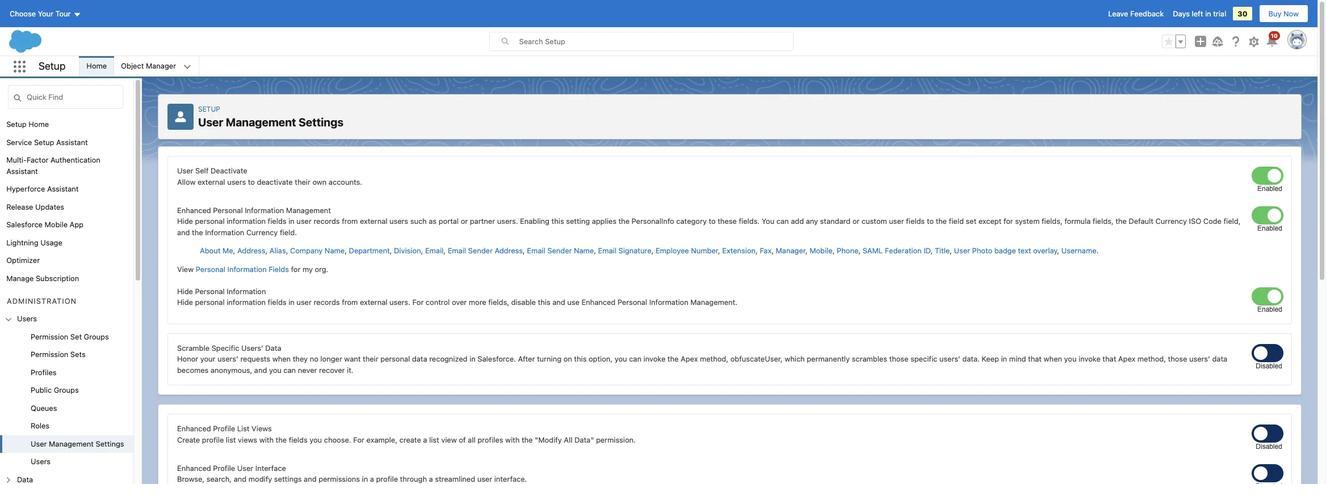 Task type: locate. For each thing, give the bounding box(es) containing it.
0 horizontal spatial with
[[259, 436, 274, 445]]

users inside hide personal information fields in user records from external users such as portal or partner users. enabling this setting applies the personalinfo category to these fields. you can add any standard or custom user fields to the field set except for system fields, formula fields, the default currency iso code field, and the information currency field.
[[390, 217, 408, 226]]

0 horizontal spatial that
[[1028, 355, 1042, 364]]

enabled for hide personal information fields in user records from external users such as portal or partner users. enabling this setting applies the personalinfo category to these fields. you can add any standard or custom user fields to the field set except for system fields, formula fields, the default currency iso code field, and the information currency field.
[[1258, 225, 1283, 233]]

data inside scramble specific users' data honor your users' requests when they no longer want their personal data recognized in salesforce. after turning on this option, you can invoke the apex method, obfuscateuser, which permanently scrambles those specific users' data. keep in mind that when you invoke that apex method, those users' data becomes anonymous, and you can never recover it.
[[265, 344, 281, 353]]

as
[[429, 217, 437, 226]]

Quick Find search field
[[8, 85, 123, 109]]

0 horizontal spatial home
[[29, 120, 49, 129]]

0 vertical spatial currency
[[1156, 217, 1187, 226]]

profile inside the enhanced profile user interface browse, search, and modify settings and permissions in a profile through a streamlined user interface.
[[213, 464, 235, 473]]

about me , address , alias , company name , department , division , email , email sender address , email sender name , email signature , employee number , extension , fax , manager , mobile , phone , saml federation id , title , user photo badge text overlay , username .
[[200, 246, 1099, 256]]

enhanced down allow
[[177, 206, 211, 215]]

None checkbox
[[1258, 214, 1259, 215], [1258, 433, 1259, 434], [1258, 473, 1259, 474], [1258, 214, 1259, 215], [1258, 433, 1259, 434], [1258, 473, 1259, 474]]

standard
[[820, 217, 851, 226]]

currency
[[1156, 217, 1187, 226], [246, 228, 278, 237]]

through
[[400, 475, 427, 484]]

you inside enhanced profile list views create profile list views with the fields you choose. for example, create a list view of all profiles with the "modify all data" permission.
[[310, 436, 322, 445]]

email link
[[425, 246, 444, 256]]

0 vertical spatial their
[[295, 177, 311, 187]]

currency left iso
[[1156, 217, 1187, 226]]

2 list from the left
[[429, 436, 439, 445]]

9 , from the left
[[594, 246, 596, 256]]

for left my
[[291, 265, 301, 274]]

, right id
[[950, 246, 952, 256]]

17 , from the left
[[931, 246, 933, 256]]

personal up about
[[195, 217, 225, 226]]

1 horizontal spatial group
[[1162, 35, 1186, 48]]

setup tree tree
[[0, 116, 133, 485]]

user left interface. at left bottom
[[477, 475, 492, 484]]

, left department link
[[345, 246, 347, 256]]

enhanced for enhanced profile list views create profile list views with the fields you choose. for example, create a list view of all profiles with the "modify all data" permission.
[[177, 425, 211, 434]]

a right the create
[[423, 436, 427, 445]]

users.
[[497, 217, 518, 226], [390, 298, 411, 307]]

0 horizontal spatial this
[[538, 298, 551, 307]]

management down roles link
[[49, 440, 94, 449]]

, left saml
[[859, 246, 861, 256]]

1 horizontal spatial this
[[552, 217, 564, 226]]

department
[[349, 246, 390, 256]]

, left fax
[[756, 246, 758, 256]]

their left own
[[295, 177, 311, 187]]

from down department link
[[342, 298, 358, 307]]

1 vertical spatial disabled
[[1256, 443, 1283, 451]]

, left mobile link
[[806, 246, 808, 256]]

user management settings
[[31, 440, 124, 449]]

0 horizontal spatial name
[[325, 246, 345, 256]]

2 records from the top
[[314, 298, 340, 307]]

1 when from the left
[[272, 355, 291, 364]]

partner
[[470, 217, 495, 226]]

for for users.
[[413, 298, 424, 307]]

field,
[[1224, 217, 1241, 226]]

7 , from the left
[[444, 246, 446, 256]]

profiles
[[31, 368, 57, 377]]

1 disabled from the top
[[1256, 363, 1283, 371]]

2 users' from the left
[[940, 355, 961, 364]]

personal for hide
[[195, 287, 225, 296]]

, down enabling
[[523, 246, 525, 256]]

0 horizontal spatial list
[[226, 436, 236, 445]]

this inside hide personal information hide personal information fields in user records from external users. for control over more fields, disable this and use enhanced personal information management.
[[538, 298, 551, 307]]

set
[[966, 217, 977, 226]]

0 horizontal spatial apex
[[681, 355, 698, 364]]

1 enabled from the top
[[1258, 185, 1283, 193]]

release updates link
[[6, 202, 64, 213]]

1 horizontal spatial with
[[505, 436, 520, 445]]

id
[[924, 246, 931, 256]]

enhanced profile list views create profile list views with the fields you choose. for example, create a list view of all profiles with the "modify all data" permission.
[[177, 425, 636, 445]]

and
[[177, 228, 190, 237], [553, 298, 565, 307], [254, 366, 267, 375], [234, 475, 247, 484], [304, 475, 317, 484]]

for inside hide personal information hide personal information fields in user records from external users. for control over more fields, disable this and use enhanced personal information management.
[[413, 298, 424, 307]]

with down views
[[259, 436, 274, 445]]

0 vertical spatial hide
[[177, 217, 193, 226]]

1 horizontal spatial name
[[574, 246, 594, 256]]

personal right want
[[381, 355, 410, 364]]

lightning usage link
[[6, 238, 62, 249]]

a
[[423, 436, 427, 445], [370, 475, 374, 484], [429, 475, 433, 484]]

1 horizontal spatial mobile
[[810, 246, 833, 256]]

their right want
[[363, 355, 379, 364]]

0 horizontal spatial can
[[284, 366, 296, 375]]

enhanced profile user interface browse, search, and modify settings and permissions in a profile through a streamlined user interface.
[[177, 464, 527, 484]]

external down department link
[[360, 298, 388, 307]]

2 hide from the top
[[177, 287, 193, 296]]

0 horizontal spatial group
[[0, 329, 133, 472]]

hide inside hide personal information fields in user records from external users such as portal or partner users. enabling this setting applies the personalinfo category to these fields. you can add any standard or custom user fields to the field set except for system fields, formula fields, the default currency iso code field, and the information currency field.
[[177, 217, 193, 226]]

in left mind
[[1001, 355, 1007, 364]]

2 horizontal spatial this
[[574, 355, 587, 364]]

address down enabling
[[495, 246, 523, 256]]

sets
[[70, 351, 86, 360]]

1 horizontal spatial address
[[495, 246, 523, 256]]

, left title
[[931, 246, 933, 256]]

you
[[615, 355, 627, 364], [1065, 355, 1077, 364], [269, 366, 282, 375], [310, 436, 322, 445]]

,
[[233, 246, 235, 256], [265, 246, 268, 256], [286, 246, 288, 256], [345, 246, 347, 256], [390, 246, 392, 256], [421, 246, 423, 256], [444, 246, 446, 256], [523, 246, 525, 256], [594, 246, 596, 256], [652, 246, 654, 256], [718, 246, 720, 256], [756, 246, 758, 256], [772, 246, 774, 256], [806, 246, 808, 256], [833, 246, 835, 256], [859, 246, 861, 256], [931, 246, 933, 256], [950, 246, 952, 256], [1058, 246, 1060, 256]]

home inside setup tree tree
[[29, 120, 49, 129]]

1 vertical spatial information
[[227, 298, 266, 307]]

2 horizontal spatial users'
[[1190, 355, 1211, 364]]

0 horizontal spatial settings
[[96, 440, 124, 449]]

never
[[298, 366, 317, 375]]

2 permission from the top
[[31, 351, 68, 360]]

multi-factor authentication assistant
[[6, 156, 100, 176]]

when left they
[[272, 355, 291, 364]]

deactivate
[[211, 166, 247, 175]]

trial
[[1214, 9, 1227, 18]]

such
[[410, 217, 427, 226]]

and left use
[[553, 298, 565, 307]]

1 hide from the top
[[177, 217, 193, 226]]

1 horizontal spatial sender
[[548, 246, 572, 256]]

user inside tree item
[[31, 440, 47, 449]]

0 vertical spatial records
[[314, 217, 340, 226]]

information down deactivate
[[245, 206, 284, 215]]

0 vertical spatial users
[[17, 315, 37, 324]]

1 vertical spatial for
[[291, 265, 301, 274]]

mobile up the usage
[[45, 220, 68, 229]]

assistant inside multi-factor authentication assistant
[[6, 167, 38, 176]]

group
[[1162, 35, 1186, 48], [0, 329, 133, 472]]

2 vertical spatial enabled
[[1258, 306, 1283, 314]]

sender down setting
[[548, 246, 572, 256]]

19 , from the left
[[1058, 246, 1060, 256]]

feedback
[[1131, 9, 1164, 18]]

mobile
[[45, 220, 68, 229], [810, 246, 833, 256]]

setup home
[[6, 120, 49, 129]]

1 vertical spatial users
[[31, 458, 51, 467]]

0 horizontal spatial sender
[[468, 246, 493, 256]]

0 horizontal spatial those
[[890, 355, 909, 364]]

email right division
[[425, 246, 444, 256]]

1 horizontal spatial to
[[709, 217, 716, 226]]

for right choose.
[[353, 436, 365, 445]]

formula
[[1065, 217, 1091, 226]]

users
[[227, 177, 246, 187], [390, 217, 408, 226]]

fields left choose.
[[289, 436, 308, 445]]

2 sender from the left
[[548, 246, 572, 256]]

1 vertical spatial settings
[[96, 440, 124, 449]]

1 horizontal spatial data
[[265, 344, 281, 353]]

to left deactivate
[[248, 177, 255, 187]]

signature
[[619, 246, 652, 256]]

sender
[[468, 246, 493, 256], [548, 246, 572, 256]]

2 invoke from the left
[[1079, 355, 1101, 364]]

hide for hide personal information hide personal information fields in user records from external users. for control over more fields, disable this and use enhanced personal information management.
[[177, 287, 193, 296]]

2 vertical spatial this
[[574, 355, 587, 364]]

2 data from the left
[[1213, 355, 1228, 364]]

information for fields
[[227, 265, 267, 274]]

0 vertical spatial disabled
[[1256, 363, 1283, 371]]

profile right create
[[202, 436, 224, 445]]

users down 'administration'
[[17, 315, 37, 324]]

fields, right formula
[[1093, 217, 1114, 226]]

1 horizontal spatial their
[[363, 355, 379, 364]]

1 vertical spatial profile
[[213, 464, 235, 473]]

setup for setup
[[39, 60, 66, 72]]

0 vertical spatial permission
[[31, 333, 68, 342]]

enhanced inside the enhanced profile user interface browse, search, and modify settings and permissions in a profile through a streamlined user interface.
[[177, 464, 211, 473]]

information inside hide personal information fields in user records from external users such as portal or partner users. enabling this setting applies the personalinfo category to these fields. you can add any standard or custom user fields to the field set except for system fields, formula fields, the default currency iso code field, and the information currency field.
[[227, 217, 266, 226]]

users left the such
[[390, 217, 408, 226]]

personal for enhanced
[[213, 206, 243, 215]]

0 horizontal spatial or
[[461, 217, 468, 226]]

can right you
[[777, 217, 789, 226]]

enhanced right use
[[582, 298, 616, 307]]

2 , from the left
[[265, 246, 268, 256]]

6 , from the left
[[421, 246, 423, 256]]

a inside enhanced profile list views create profile list views with the fields you choose. for example, create a list view of all profiles with the "modify all data" permission.
[[423, 436, 427, 445]]

0 horizontal spatial users
[[227, 177, 246, 187]]

2 apex from the left
[[1119, 355, 1136, 364]]

0 vertical spatial mobile
[[45, 220, 68, 229]]

information down personal information fields link
[[227, 298, 266, 307]]

1 sender from the left
[[468, 246, 493, 256]]

1 horizontal spatial invoke
[[1079, 355, 1101, 364]]

lightning
[[6, 238, 38, 247]]

multi-
[[6, 156, 27, 165]]

can right option, at the bottom of page
[[629, 355, 642, 364]]

obfuscateuser,
[[731, 355, 783, 364]]

1 those from the left
[[890, 355, 909, 364]]

0 horizontal spatial invoke
[[644, 355, 666, 364]]

user up field.
[[297, 217, 312, 226]]

salesforce
[[6, 220, 43, 229]]

a right 'permissions'
[[370, 475, 374, 484]]

permission.
[[596, 436, 636, 445]]

with right profiles
[[505, 436, 520, 445]]

1 name from the left
[[325, 246, 345, 256]]

user down roles link
[[31, 440, 47, 449]]

management inside tree item
[[49, 440, 94, 449]]

profile inside the enhanced profile user interface browse, search, and modify settings and permissions in a profile through a streamlined user interface.
[[376, 475, 398, 484]]

groups right public
[[54, 386, 79, 395]]

currency up address link
[[246, 228, 278, 237]]

photo
[[972, 246, 993, 256]]

1 horizontal spatial list
[[429, 436, 439, 445]]

assistant up "updates"
[[47, 185, 79, 194]]

2 vertical spatial external
[[360, 298, 388, 307]]

1 vertical spatial users
[[390, 217, 408, 226]]

name down setting
[[574, 246, 594, 256]]

1 horizontal spatial profile
[[376, 475, 398, 484]]

their inside scramble specific users' data honor your users' requests when they no longer want their personal data recognized in salesforce. after turning on this option, you can invoke the apex method, obfuscateuser, which permanently scrambles those specific users' data. keep in mind that when you invoke that apex method, those users' data becomes anonymous, and you can never recover it.
[[363, 355, 379, 364]]

mobile link
[[810, 246, 833, 256]]

disable
[[511, 298, 536, 307]]

0 vertical spatial for
[[1004, 217, 1013, 226]]

, down portal
[[444, 246, 446, 256]]

user inside setup user management settings
[[198, 116, 223, 129]]

permission up permission sets
[[31, 333, 68, 342]]

3 enabled from the top
[[1258, 306, 1283, 314]]

records up company name link
[[314, 217, 340, 226]]

1 horizontal spatial users
[[390, 217, 408, 226]]

browse,
[[177, 475, 205, 484]]

1 vertical spatial personal
[[195, 298, 225, 307]]

fields
[[269, 265, 289, 274]]

, left division link
[[390, 246, 392, 256]]

setup inside setup user management settings
[[198, 105, 220, 114]]

their
[[295, 177, 311, 187], [363, 355, 379, 364]]

enhanced for enhanced personal information management
[[177, 206, 211, 215]]

anonymous,
[[211, 366, 252, 375]]

1 profile from the top
[[213, 425, 235, 434]]

0 horizontal spatial mobile
[[45, 220, 68, 229]]

1 information from the top
[[227, 217, 266, 226]]

1 horizontal spatial when
[[1044, 355, 1062, 364]]

days
[[1173, 9, 1190, 18]]

0 horizontal spatial groups
[[54, 386, 79, 395]]

disabled for create profile list views with the fields you choose. for example, create a list view of all profiles with the "modify all data" permission.
[[1256, 443, 1283, 451]]

enabled for allow external users to deactivate their own accounts.
[[1258, 185, 1283, 193]]

1 vertical spatial manager
[[776, 246, 806, 256]]

enhanced inside hide personal information hide personal information fields in user records from external users. for control over more fields, disable this and use enhanced personal information management.
[[582, 298, 616, 307]]

fields inside enhanced profile list views create profile list views with the fields you choose. for example, create a list view of all profiles with the "modify all data" permission.
[[289, 436, 308, 445]]

queues
[[31, 404, 57, 413]]

, left extension 'link'
[[718, 246, 720, 256]]

0 vertical spatial data
[[265, 344, 281, 353]]

in right 'permissions'
[[362, 475, 368, 484]]

13 , from the left
[[772, 246, 774, 256]]

0 vertical spatial this
[[552, 217, 564, 226]]

personal down deactivate
[[213, 206, 243, 215]]

manager right fax link
[[776, 246, 806, 256]]

users. right the partner
[[497, 217, 518, 226]]

invoke
[[644, 355, 666, 364], [1079, 355, 1101, 364]]

personal inside scramble specific users' data honor your users' requests when they no longer want their personal data recognized in salesforce. after turning on this option, you can invoke the apex method, obfuscateuser, which permanently scrambles those specific users' data. keep in mind that when you invoke that apex method, those users' data becomes anonymous, and you can never recover it.
[[381, 355, 410, 364]]

division
[[394, 246, 421, 256]]

1 vertical spatial profile
[[376, 475, 398, 484]]

any
[[806, 217, 818, 226]]

mobile inside setup tree tree
[[45, 220, 68, 229]]

personal down personal information fields link
[[195, 287, 225, 296]]

can
[[777, 217, 789, 226], [629, 355, 642, 364], [284, 366, 296, 375]]

fields up field.
[[268, 217, 287, 226]]

0 vertical spatial information
[[227, 217, 266, 226]]

management.
[[691, 298, 738, 307]]

optimizer
[[6, 256, 40, 265]]

this left setting
[[552, 217, 564, 226]]

2 vertical spatial hide
[[177, 298, 193, 307]]

1 vertical spatial their
[[363, 355, 379, 364]]

0 vertical spatial profile
[[202, 436, 224, 445]]

profile inside enhanced profile list views create profile list views with the fields you choose. for example, create a list view of all profiles with the "modify all data" permission.
[[213, 425, 235, 434]]

1 vertical spatial permission
[[31, 351, 68, 360]]

hide
[[177, 217, 193, 226], [177, 287, 193, 296], [177, 298, 193, 307]]

1 vertical spatial from
[[342, 298, 358, 307]]

public
[[31, 386, 52, 395]]

0 vertical spatial users.
[[497, 217, 518, 226]]

or right portal
[[461, 217, 468, 226]]

enhanced inside enhanced profile list views create profile list views with the fields you choose. for example, create a list view of all profiles with the "modify all data" permission.
[[177, 425, 211, 434]]

external down self
[[198, 177, 225, 187]]

1 , from the left
[[233, 246, 235, 256]]

information
[[245, 206, 284, 215], [205, 228, 244, 237], [227, 265, 267, 274], [227, 287, 266, 296], [649, 298, 689, 307]]

1 permission from the top
[[31, 333, 68, 342]]

for inside enhanced profile list views create profile list views with the fields you choose. for example, create a list view of all profiles with the "modify all data" permission.
[[353, 436, 365, 445]]

2 disabled from the top
[[1256, 443, 1283, 451]]

2 from from the top
[[342, 298, 358, 307]]

saml federation id link
[[863, 246, 931, 256]]

in
[[1206, 9, 1212, 18], [289, 217, 295, 226], [289, 298, 295, 307], [470, 355, 476, 364], [1001, 355, 1007, 364], [362, 475, 368, 484]]

2 vertical spatial personal
[[381, 355, 410, 364]]

home up service setup assistant
[[29, 120, 49, 129]]

users up data link
[[31, 458, 51, 467]]

0 vertical spatial can
[[777, 217, 789, 226]]

0 vertical spatial enabled
[[1258, 185, 1283, 193]]

2 enabled from the top
[[1258, 225, 1283, 233]]

0 horizontal spatial to
[[248, 177, 255, 187]]

users down deactivate
[[227, 177, 246, 187]]

user up allow
[[177, 166, 193, 175]]

2 information from the top
[[227, 298, 266, 307]]

profile up search,
[[213, 464, 235, 473]]

in up field.
[[289, 217, 295, 226]]

1 horizontal spatial for
[[1004, 217, 1013, 226]]

records down org.
[[314, 298, 340, 307]]

enhanced for enhanced profile user interface browse, search, and modify settings and permissions in a profile through a streamlined user interface.
[[177, 464, 211, 473]]

5 , from the left
[[390, 246, 392, 256]]

enabling
[[520, 217, 550, 226]]

interface.
[[494, 475, 527, 484]]

user inside the enhanced profile user interface browse, search, and modify settings and permissions in a profile through a streamlined user interface.
[[477, 475, 492, 484]]

information up me
[[205, 228, 244, 237]]

views
[[238, 436, 257, 445]]

choose your tour button
[[9, 5, 81, 23]]

and up view
[[177, 228, 190, 237]]

to left field
[[927, 217, 934, 226]]

1 data from the left
[[412, 355, 427, 364]]

0 vertical spatial home
[[87, 61, 107, 71]]

you down requests in the left of the page
[[269, 366, 282, 375]]

1 invoke from the left
[[644, 355, 666, 364]]

, down field.
[[286, 246, 288, 256]]

users. inside hide personal information fields in user records from external users such as portal or partner users. enabling this setting applies the personalinfo category to these fields. you can add any standard or custom user fields to the field set except for system fields, formula fields, the default currency iso code field, and the information currency field.
[[497, 217, 518, 226]]

hyperforce assistant
[[6, 185, 79, 194]]

settings
[[299, 116, 344, 129], [96, 440, 124, 449]]

1 horizontal spatial apex
[[1119, 355, 1136, 364]]

you left choose.
[[310, 436, 322, 445]]

0 vertical spatial group
[[1162, 35, 1186, 48]]

hyperforce assistant link
[[6, 184, 79, 195]]

1 vertical spatial can
[[629, 355, 642, 364]]

1 apex from the left
[[681, 355, 698, 364]]

personal down about
[[196, 265, 225, 274]]

from up department link
[[342, 217, 358, 226]]

2 with from the left
[[505, 436, 520, 445]]

information inside hide personal information fields in user records from external users such as portal or partner users. enabling this setting applies the personalinfo category to these fields. you can add any standard or custom user fields to the field set except for system fields, formula fields, the default currency iso code field, and the information currency field.
[[205, 228, 244, 237]]

0 horizontal spatial data
[[412, 355, 427, 364]]

setup user management settings
[[198, 105, 344, 129]]

for left control at left
[[413, 298, 424, 307]]

1 vertical spatial users.
[[390, 298, 411, 307]]

None checkbox
[[1258, 175, 1259, 176], [1258, 296, 1259, 297], [1258, 352, 1259, 353], [1258, 175, 1259, 176], [1258, 296, 1259, 297], [1258, 352, 1259, 353]]

, left username link
[[1058, 246, 1060, 256]]

address
[[237, 246, 265, 256], [495, 246, 523, 256]]

a right through
[[429, 475, 433, 484]]

for inside hide personal information fields in user records from external users such as portal or partner users. enabling this setting applies the personalinfo category to these fields. you can add any standard or custom user fields to the field set except for system fields, formula fields, the default currency iso code field, and the information currency field.
[[1004, 217, 1013, 226]]

home link
[[80, 56, 114, 77]]

0 horizontal spatial manager
[[146, 61, 176, 71]]

0 horizontal spatial when
[[272, 355, 291, 364]]

2 or from the left
[[853, 217, 860, 226]]

1 horizontal spatial can
[[629, 355, 642, 364]]

1 horizontal spatial method,
[[1138, 355, 1166, 364]]

, left alias
[[265, 246, 268, 256]]

buy now button
[[1259, 5, 1309, 23]]

1 vertical spatial enabled
[[1258, 225, 1283, 233]]

1 vertical spatial group
[[0, 329, 133, 472]]

profiles link
[[31, 368, 57, 379]]

setup for setup user management settings
[[198, 105, 220, 114]]

email right email link
[[448, 246, 466, 256]]

1 horizontal spatial users'
[[940, 355, 961, 364]]

email sender name link
[[527, 246, 594, 256]]

from
[[342, 217, 358, 226], [342, 298, 358, 307]]

1 records from the top
[[314, 217, 340, 226]]

1 from from the top
[[342, 217, 358, 226]]

salesforce mobile app link
[[6, 220, 83, 231]]

enhanced up create
[[177, 425, 211, 434]]

"modify
[[535, 436, 562, 445]]

1 horizontal spatial groups
[[84, 333, 109, 342]]

1 horizontal spatial a
[[423, 436, 427, 445]]

to left the these
[[709, 217, 716, 226]]

user right title
[[954, 246, 970, 256]]

user photo badge text overlay link
[[954, 246, 1058, 256]]

0 horizontal spatial their
[[295, 177, 311, 187]]

2 method, from the left
[[1138, 355, 1166, 364]]

name up org.
[[325, 246, 345, 256]]

choose.
[[324, 436, 351, 445]]

alias
[[270, 246, 286, 256]]

1 horizontal spatial currency
[[1156, 217, 1187, 226]]

email left signature
[[598, 246, 617, 256]]

0 vertical spatial external
[[198, 177, 225, 187]]

enabled
[[1258, 185, 1283, 193], [1258, 225, 1283, 233], [1258, 306, 1283, 314]]

0 vertical spatial settings
[[299, 116, 344, 129]]

1 address from the left
[[237, 246, 265, 256]]

mind
[[1009, 355, 1026, 364]]

2 profile from the top
[[213, 464, 235, 473]]

1 vertical spatial currency
[[246, 228, 278, 237]]

1 horizontal spatial data
[[1213, 355, 1228, 364]]

user down my
[[297, 298, 312, 307]]

personal information fields link
[[196, 265, 289, 274]]

can inside hide personal information fields in user records from external users such as portal or partner users. enabling this setting applies the personalinfo category to these fields. you can add any standard or custom user fields to the field set except for system fields, formula fields, the default currency iso code field, and the information currency field.
[[777, 217, 789, 226]]

1 horizontal spatial or
[[853, 217, 860, 226]]

assistant up authentication
[[56, 138, 88, 147]]

1 vertical spatial records
[[314, 298, 340, 307]]

factor
[[27, 156, 48, 165]]

iso
[[1189, 217, 1202, 226]]

for
[[413, 298, 424, 307], [353, 436, 365, 445]]

email sender address link
[[448, 246, 523, 256]]

18 , from the left
[[950, 246, 952, 256]]

settings
[[274, 475, 302, 484]]

, left the employee
[[652, 246, 654, 256]]

data down user management settings tree item
[[17, 476, 33, 485]]

external up department link
[[360, 217, 388, 226]]



Task type: describe. For each thing, give the bounding box(es) containing it.
fields up id
[[906, 217, 925, 226]]

administration
[[7, 297, 77, 306]]

settings inside setup user management settings
[[299, 116, 344, 129]]

category
[[676, 217, 707, 226]]

1 list from the left
[[226, 436, 236, 445]]

2 email from the left
[[448, 246, 466, 256]]

field
[[949, 217, 964, 226]]

profile for profile
[[213, 425, 235, 434]]

30
[[1238, 9, 1248, 18]]

create
[[400, 436, 421, 445]]

16 , from the left
[[859, 246, 861, 256]]

phone link
[[837, 246, 859, 256]]

and left modify
[[234, 475, 247, 484]]

fields inside hide personal information hide personal information fields in user records from external users. for control over more fields, disable this and use enhanced personal information management.
[[268, 298, 287, 307]]

and inside hide personal information hide personal information fields in user records from external users. for control over more fields, disable this and use enhanced personal information management.
[[553, 298, 565, 307]]

accounts.
[[329, 177, 362, 187]]

and inside scramble specific users' data honor your users' requests when they no longer want their personal data recognized in salesforce. after turning on this option, you can invoke the apex method, obfuscateuser, which permanently scrambles those specific users' data. keep in mind that when you invoke that apex method, those users' data becomes anonymous, and you can never recover it.
[[254, 366, 267, 375]]

department link
[[349, 246, 390, 256]]

buy
[[1269, 9, 1282, 18]]

applies
[[592, 217, 617, 226]]

overlay
[[1033, 246, 1058, 256]]

0 horizontal spatial for
[[291, 265, 301, 274]]

portal
[[439, 217, 459, 226]]

personal inside hide personal information fields in user records from external users such as portal or partner users. enabling this setting applies the personalinfo category to these fields. you can add any standard or custom user fields to the field set except for system fields, formula fields, the default currency iso code field, and the information currency field.
[[195, 217, 225, 226]]

3 users' from the left
[[1190, 355, 1211, 364]]

2 vertical spatial can
[[284, 366, 296, 375]]

they
[[293, 355, 308, 364]]

8 , from the left
[[523, 246, 525, 256]]

org.
[[315, 265, 328, 274]]

0 horizontal spatial a
[[370, 475, 374, 484]]

information for hide
[[227, 287, 266, 296]]

management inside setup user management settings
[[226, 116, 296, 129]]

all
[[564, 436, 573, 445]]

object manager link
[[114, 56, 183, 77]]

information for management
[[245, 206, 284, 215]]

in right left
[[1206, 9, 1212, 18]]

salesforce mobile app
[[6, 220, 83, 229]]

search,
[[207, 475, 232, 484]]

external inside hide personal information fields in user records from external users such as portal or partner users. enabling this setting applies the personalinfo category to these fields. you can add any standard or custom user fields to the field set except for system fields, formula fields, the default currency iso code field, and the information currency field.
[[360, 217, 388, 226]]

scramble
[[177, 344, 210, 353]]

it.
[[347, 366, 354, 375]]

2 name from the left
[[574, 246, 594, 256]]

permission for permission set groups
[[31, 333, 68, 342]]

2 when from the left
[[1044, 355, 1062, 364]]

longer
[[320, 355, 342, 364]]

field.
[[280, 228, 297, 237]]

for for choose.
[[353, 436, 365, 445]]

manage subscription
[[6, 274, 79, 283]]

and right settings
[[304, 475, 317, 484]]

left
[[1192, 9, 1203, 18]]

10 , from the left
[[652, 246, 654, 256]]

0 vertical spatial assistant
[[56, 138, 88, 147]]

in inside the enhanced profile user interface browse, search, and modify settings and permissions in a profile through a streamlined user interface.
[[362, 475, 368, 484]]

roles link
[[31, 421, 49, 433]]

from inside hide personal information fields in user records from external users such as portal or partner users. enabling this setting applies the personalinfo category to these fields. you can add any standard or custom user fields to the field set except for system fields, formula fields, the default currency iso code field, and the information currency field.
[[342, 217, 358, 226]]

1 with from the left
[[259, 436, 274, 445]]

except
[[979, 217, 1002, 226]]

information left management.
[[649, 298, 689, 307]]

allow
[[177, 177, 196, 187]]

3 , from the left
[[286, 246, 288, 256]]

choose your tour
[[10, 9, 71, 18]]

username
[[1062, 246, 1097, 256]]

you right option, at the bottom of page
[[615, 355, 627, 364]]

buy now
[[1269, 9, 1299, 18]]

fax
[[760, 246, 772, 256]]

1 method, from the left
[[700, 355, 729, 364]]

fields, inside hide personal information hide personal information fields in user records from external users. for control over more fields, disable this and use enhanced personal information management.
[[489, 298, 509, 307]]

2 vertical spatial assistant
[[47, 185, 79, 194]]

to inside user self deactivate allow external users to deactivate their own accounts.
[[248, 177, 255, 187]]

3 hide from the top
[[177, 298, 193, 307]]

release
[[6, 202, 33, 212]]

1 vertical spatial mobile
[[810, 246, 833, 256]]

2 that from the left
[[1103, 355, 1117, 364]]

0 vertical spatial users link
[[17, 314, 37, 325]]

usage
[[40, 238, 62, 247]]

scrambles
[[852, 355, 888, 364]]

honor
[[177, 355, 198, 364]]

settings inside tree item
[[96, 440, 124, 449]]

which
[[785, 355, 805, 364]]

enhanced personal information management
[[177, 206, 331, 215]]

permission sets
[[31, 351, 86, 360]]

personal down signature
[[618, 298, 647, 307]]

permission sets link
[[31, 350, 86, 361]]

user right custom on the right
[[889, 217, 904, 226]]

groups inside 'link'
[[54, 386, 79, 395]]

0 horizontal spatial currency
[[246, 228, 278, 237]]

data inside setup tree tree
[[17, 476, 33, 485]]

1 horizontal spatial fields,
[[1042, 217, 1063, 226]]

external inside user self deactivate allow external users to deactivate their own accounts.
[[198, 177, 225, 187]]

tour
[[55, 9, 71, 18]]

0 vertical spatial groups
[[84, 333, 109, 342]]

subscription
[[36, 274, 79, 283]]

information inside hide personal information hide personal information fields in user records from external users. for control over more fields, disable this and use enhanced personal information management.
[[227, 298, 266, 307]]

hide personal information fields in user records from external users such as portal or partner users. enabling this setting applies the personalinfo category to these fields. you can add any standard or custom user fields to the field set except for system fields, formula fields, the default currency iso code field, and the information currency field.
[[177, 217, 1241, 237]]

employee number link
[[656, 246, 718, 256]]

user inside user self deactivate allow external users to deactivate their own accounts.
[[177, 166, 193, 175]]

in inside hide personal information hide personal information fields in user records from external users. for control over more fields, disable this and use enhanced personal information management.
[[289, 298, 295, 307]]

data link
[[17, 475, 33, 485]]

and inside hide personal information fields in user records from external users such as portal or partner users. enabling this setting applies the personalinfo category to these fields. you can add any standard or custom user fields to the field set except for system fields, formula fields, the default currency iso code field, and the information currency field.
[[177, 228, 190, 237]]

enabled for hide personal information fields in user records from external users. for control over more fields, disable this and use enhanced personal information management.
[[1258, 306, 1283, 314]]

personal for view
[[196, 265, 225, 274]]

setup home link
[[6, 119, 49, 130]]

more
[[469, 298, 486, 307]]

12 , from the left
[[756, 246, 758, 256]]

2 those from the left
[[1168, 355, 1188, 364]]

1 vertical spatial users link
[[31, 457, 51, 468]]

control
[[426, 298, 450, 307]]

profiles
[[478, 436, 503, 445]]

extension link
[[722, 246, 756, 256]]

this inside scramble specific users' data honor your users' requests when they no longer want their personal data recognized in salesforce. after turning on this option, you can invoke the apex method, obfuscateuser, which permanently scrambles those specific users' data. keep in mind that when you invoke that apex method, those users' data becomes anonymous, and you can never recover it.
[[574, 355, 587, 364]]

user management settings tree item
[[0, 436, 133, 454]]

view
[[441, 436, 457, 445]]

users. inside hide personal information hide personal information fields in user records from external users. for control over more fields, disable this and use enhanced personal information management.
[[390, 298, 411, 307]]

queues link
[[31, 404, 57, 415]]

federation
[[885, 246, 922, 256]]

username link
[[1062, 246, 1097, 256]]

2 horizontal spatial to
[[927, 217, 934, 226]]

2 address from the left
[[495, 246, 523, 256]]

this inside hide personal information fields in user records from external users such as portal or partner users. enabling this setting applies the personalinfo category to these fields. you can add any standard or custom user fields to the field set except for system fields, formula fields, the default currency iso code field, and the information currency field.
[[552, 217, 564, 226]]

deactivate
[[257, 177, 293, 187]]

3 email from the left
[[527, 246, 546, 256]]

users inside user self deactivate allow external users to deactivate their own accounts.
[[227, 177, 246, 187]]

records inside hide personal information hide personal information fields in user records from external users. for control over more fields, disable this and use enhanced personal information management.
[[314, 298, 340, 307]]

authentication
[[51, 156, 100, 165]]

on
[[564, 355, 572, 364]]

from inside hide personal information hide personal information fields in user records from external users. for control over more fields, disable this and use enhanced personal information management.
[[342, 298, 358, 307]]

setup link
[[198, 105, 220, 114]]

you
[[762, 217, 775, 226]]

permission for permission sets
[[31, 351, 68, 360]]

group containing permission set groups
[[0, 329, 133, 472]]

in right recognized
[[470, 355, 476, 364]]

external inside hide personal information hide personal information fields in user records from external users. for control over more fields, disable this and use enhanced personal information management.
[[360, 298, 388, 307]]

11 , from the left
[[718, 246, 720, 256]]

4 email from the left
[[598, 246, 617, 256]]

the inside scramble specific users' data honor your users' requests when they no longer want their personal data recognized in salesforce. after turning on this option, you can invoke the apex method, obfuscateuser, which permanently scrambles those specific users' data. keep in mind that when you invoke that apex method, those users' data becomes anonymous, and you can never recover it.
[[668, 355, 679, 364]]

example,
[[367, 436, 397, 445]]

text
[[1018, 246, 1031, 256]]

in inside hide personal information fields in user records from external users such as portal or partner users. enabling this setting applies the personalinfo category to these fields. you can add any standard or custom user fields to the field set except for system fields, formula fields, the default currency iso code field, and the information currency field.
[[289, 217, 295, 226]]

becomes
[[177, 366, 209, 375]]

user inside hide personal information hide personal information fields in user records from external users. for control over more fields, disable this and use enhanced personal information management.
[[297, 298, 312, 307]]

records inside hide personal information fields in user records from external users such as portal or partner users. enabling this setting applies the personalinfo category to these fields. you can add any standard or custom user fields to the field set except for system fields, formula fields, the default currency iso code field, and the information currency field.
[[314, 217, 340, 226]]

hide for hide personal information fields in user records from external users such as portal or partner users. enabling this setting applies the personalinfo category to these fields. you can add any standard or custom user fields to the field set except for system fields, formula fields, the default currency iso code field, and the information currency field.
[[177, 217, 193, 226]]

their inside user self deactivate allow external users to deactivate their own accounts.
[[295, 177, 311, 187]]

address link
[[237, 246, 265, 256]]

view
[[177, 265, 194, 274]]

users tree item
[[0, 311, 133, 472]]

profile for search,
[[213, 464, 235, 473]]

badge
[[995, 246, 1016, 256]]

turning
[[537, 355, 562, 364]]

4 , from the left
[[345, 246, 347, 256]]

scramble specific users' data honor your users' requests when they no longer want their personal data recognized in salesforce. after turning on this option, you can invoke the apex method, obfuscateuser, which permanently scrambles those specific users' data. keep in mind that when you invoke that apex method, those users' data becomes anonymous, and you can never recover it.
[[177, 344, 1228, 375]]

disabled for honor your users' requests when they no longer want their personal data recognized in salesforce. after turning on this option, you can invoke the apex method, obfuscateuser, which permanently scrambles those specific users' data. keep in mind that when you invoke that apex method, those users' data becomes anonymous, and you can never recover it.
[[1256, 363, 1283, 371]]

14 , from the left
[[806, 246, 808, 256]]

modify
[[249, 475, 272, 484]]

optimizer link
[[6, 256, 40, 267]]

1 horizontal spatial manager
[[776, 246, 806, 256]]

email signature link
[[598, 246, 652, 256]]

profile inside enhanced profile list views create profile list views with the fields you choose. for example, create a list view of all profiles with the "modify all data" permission.
[[202, 436, 224, 445]]

manager link
[[776, 246, 806, 256]]

1 that from the left
[[1028, 355, 1042, 364]]

.
[[1097, 246, 1099, 256]]

object
[[121, 61, 144, 71]]

1 email from the left
[[425, 246, 444, 256]]

keep
[[982, 355, 999, 364]]

Search Setup text field
[[519, 32, 793, 51]]

fields.
[[739, 217, 760, 226]]

15 , from the left
[[833, 246, 835, 256]]

division link
[[394, 246, 421, 256]]

1 vertical spatial management
[[286, 206, 331, 215]]

1 or from the left
[[461, 217, 468, 226]]

user inside the enhanced profile user interface browse, search, and modify settings and permissions in a profile through a streamlined user interface.
[[237, 464, 253, 473]]

2 horizontal spatial fields,
[[1093, 217, 1114, 226]]

2 horizontal spatial a
[[429, 475, 433, 484]]

you right mind
[[1065, 355, 1077, 364]]

streamlined
[[435, 475, 475, 484]]

1 users' from the left
[[218, 355, 238, 364]]

after
[[518, 355, 535, 364]]

personal inside hide personal information hide personal information fields in user records from external users. for control over more fields, disable this and use enhanced personal information management.
[[195, 298, 225, 307]]

setup for setup home
[[6, 120, 27, 129]]

leave
[[1109, 9, 1129, 18]]

now
[[1284, 9, 1299, 18]]

about
[[200, 246, 221, 256]]

leave feedback link
[[1109, 9, 1164, 18]]



Task type: vqa. For each thing, say whether or not it's contained in the screenshot.
2nd "GROUPS" from right
no



